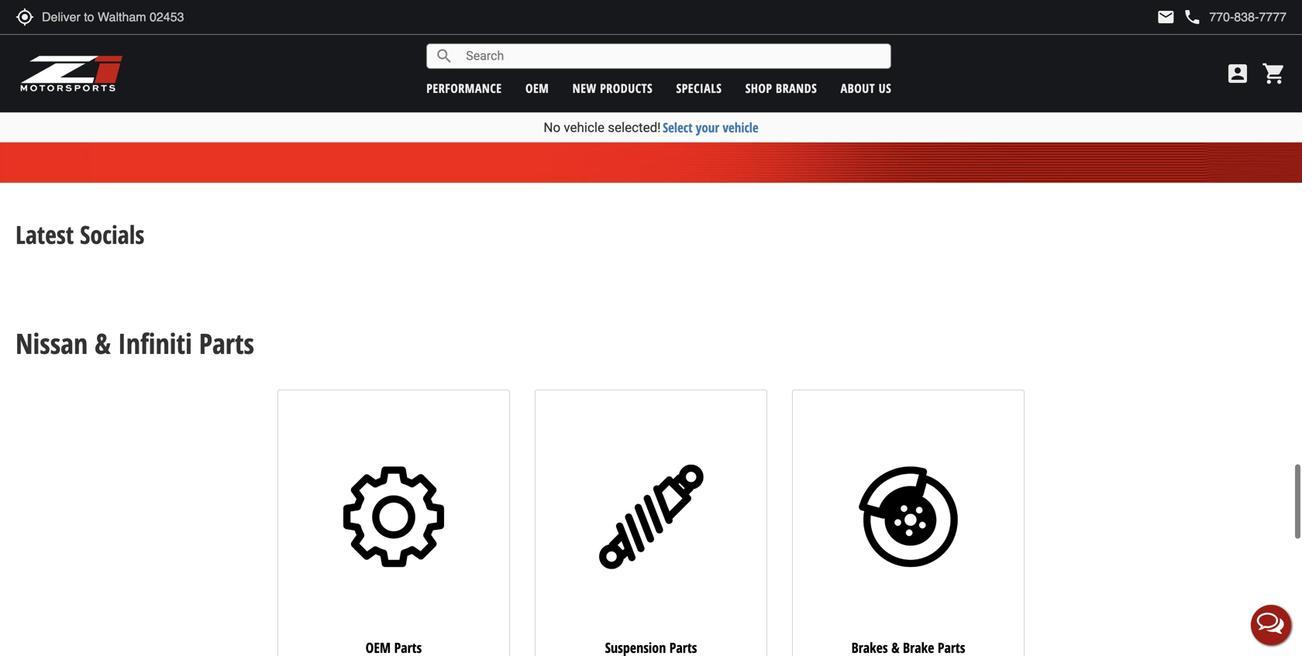 Task type: locate. For each thing, give the bounding box(es) containing it.
Search search field
[[454, 44, 891, 68]]

shopping_cart
[[1263, 61, 1287, 86]]

brands
[[776, 80, 818, 97]]

shop brands
[[746, 80, 818, 97]]

your
[[696, 119, 720, 137]]

new products
[[573, 80, 653, 97]]

vehicle right "no"
[[564, 120, 605, 135]]

no vehicle selected! select your vehicle
[[544, 119, 759, 137]]

latest socials
[[16, 218, 145, 252]]

shopping_cart link
[[1259, 61, 1287, 86]]

0 horizontal spatial vehicle
[[564, 120, 605, 135]]

mail
[[1157, 8, 1176, 26]]

parts
[[199, 325, 254, 363]]

vehicle
[[723, 119, 759, 137], [564, 120, 605, 135]]

shop
[[746, 80, 773, 97]]

new products link
[[573, 80, 653, 97]]

about
[[841, 80, 876, 97]]

select your vehicle link
[[663, 119, 759, 137]]

account_box
[[1226, 61, 1251, 86]]

specials link
[[677, 80, 722, 97]]

my_location
[[16, 8, 34, 26]]

new
[[573, 80, 597, 97]]

1 horizontal spatial vehicle
[[723, 119, 759, 137]]

oem link
[[526, 80, 549, 97]]

vehicle right your
[[723, 119, 759, 137]]

z1 motorsports logo image
[[19, 54, 124, 93]]



Task type: describe. For each thing, give the bounding box(es) containing it.
select
[[663, 119, 693, 137]]

about us
[[841, 80, 892, 97]]

suspension image
[[540, 406, 763, 629]]

mail phone
[[1157, 8, 1202, 26]]

cool it image
[[0, 0, 1303, 183]]

oem
[[526, 80, 549, 97]]

performance
[[427, 80, 502, 97]]

nissan
[[16, 325, 88, 363]]

oem parts image
[[283, 406, 505, 629]]

about us link
[[841, 80, 892, 97]]

latest
[[16, 218, 74, 252]]

infiniti
[[118, 325, 192, 363]]

shop brands link
[[746, 80, 818, 97]]

no
[[544, 120, 561, 135]]

phone
[[1184, 8, 1202, 26]]

nissan & infiniti parts
[[16, 325, 254, 363]]

us
[[879, 80, 892, 97]]

mail link
[[1157, 8, 1176, 26]]

socials
[[80, 218, 145, 252]]

search
[[435, 47, 454, 66]]

brakes image
[[798, 406, 1020, 629]]

account_box link
[[1222, 61, 1255, 86]]

specials
[[677, 80, 722, 97]]

performance link
[[427, 80, 502, 97]]

vehicle inside no vehicle selected! select your vehicle
[[564, 120, 605, 135]]

phone link
[[1184, 8, 1287, 26]]

&
[[95, 325, 111, 363]]

products
[[600, 80, 653, 97]]

selected!
[[608, 120, 661, 135]]



Task type: vqa. For each thing, say whether or not it's contained in the screenshot.
Shop brands link
yes



